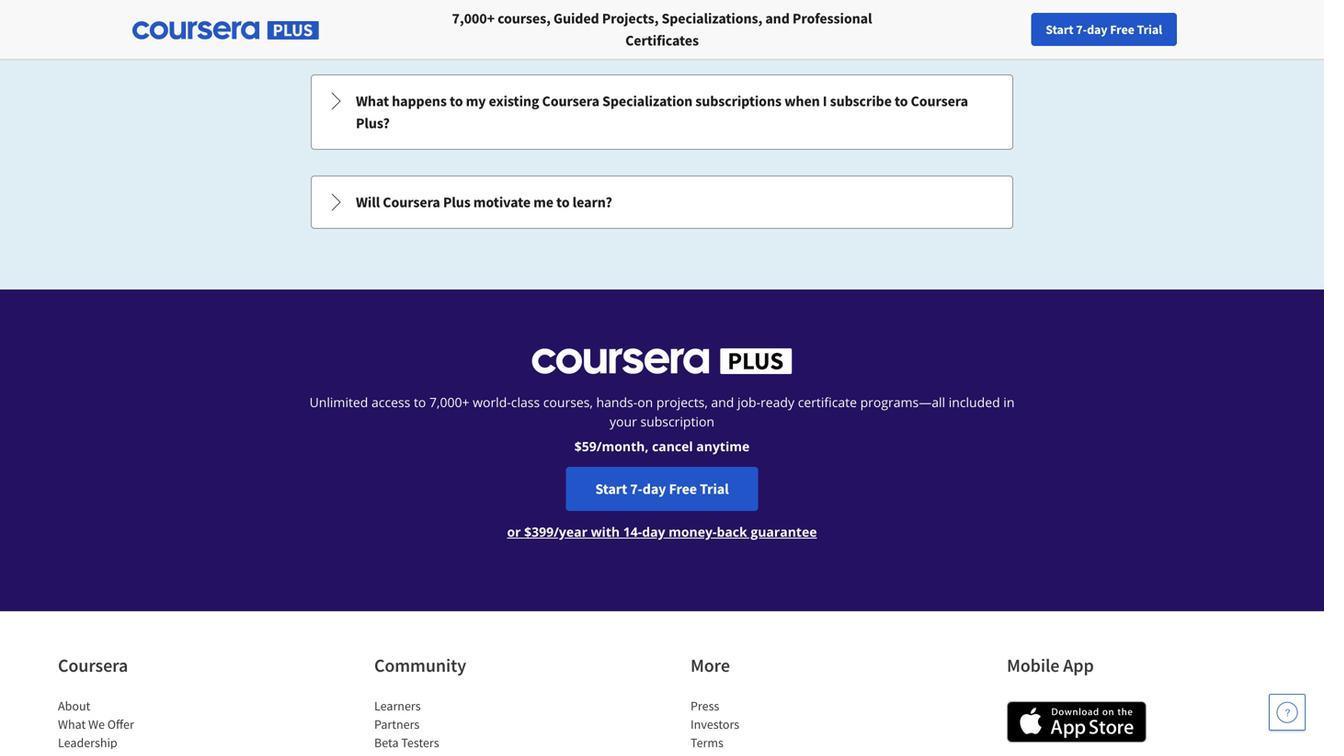 Task type: describe. For each thing, give the bounding box(es) containing it.
7,000+ inside unlimited access to 7,000+ world-class courses, hands-on projects, and job-ready certificate programs—all included in your subscription
[[430, 394, 470, 411]]

in
[[1004, 394, 1015, 411]]

1 vertical spatial 7-
[[630, 480, 643, 499]]

what happens to my existing coursera specialization subscriptions when i subscribe to coursera plus?
[[356, 92, 968, 132]]

specializations,
[[662, 9, 763, 28]]

0 vertical spatial trial
[[1137, 21, 1163, 38]]

list for coursera
[[58, 697, 214, 750]]

0 vertical spatial start 7-day free trial button
[[1031, 13, 1177, 46]]

access
[[372, 394, 411, 411]]

more
[[691, 654, 730, 677]]

1 horizontal spatial your
[[993, 21, 1018, 38]]

courses, inside the '7,000+ courses, guided projects, specializations, and professional certificates'
[[498, 9, 551, 28]]

plus
[[443, 193, 471, 212]]

hands-
[[596, 394, 638, 411]]

career
[[1047, 21, 1082, 38]]

find your new career
[[967, 21, 1082, 38]]

help center image
[[1277, 702, 1299, 724]]

unlimited
[[310, 394, 368, 411]]

press
[[691, 698, 720, 715]]

subscriptions
[[696, 92, 782, 110]]

my
[[466, 92, 486, 110]]

app
[[1063, 654, 1094, 677]]

coursera inside dropdown button
[[383, 193, 440, 212]]

offer
[[107, 717, 134, 733]]

class
[[511, 394, 540, 411]]

about what we offer
[[58, 698, 134, 733]]

your inside unlimited access to 7,000+ world-class courses, hands-on projects, and job-ready certificate programs—all included in your subscription
[[610, 413, 637, 430]]

what inside about what we offer
[[58, 717, 86, 733]]

community
[[374, 654, 466, 677]]

and inside the '7,000+ courses, guided projects, specializations, and professional certificates'
[[766, 9, 790, 28]]

1 horizontal spatial free
[[1110, 21, 1135, 38]]

coursera up about link
[[58, 654, 128, 677]]

0 horizontal spatial start 7-day free trial
[[595, 480, 729, 499]]

what happens to my existing coursera specialization subscriptions when i subscribe to coursera plus? button
[[312, 75, 1013, 149]]

0 vertical spatial start
[[1046, 21, 1074, 38]]

list for more
[[691, 697, 847, 750]]

investors link
[[691, 717, 740, 733]]

i
[[823, 92, 827, 110]]

or
[[507, 523, 521, 541]]

projects,
[[657, 394, 708, 411]]

partners
[[374, 717, 420, 733]]

find your new career link
[[958, 18, 1091, 41]]

to inside dropdown button
[[557, 193, 570, 212]]

coursera plus image for access
[[532, 349, 792, 374]]

guided
[[554, 9, 599, 28]]

anytime
[[697, 438, 750, 455]]

specialization
[[603, 92, 693, 110]]

courses, inside unlimited access to 7,000+ world-class courses, hands-on projects, and job-ready certificate programs—all included in your subscription
[[543, 394, 593, 411]]

download on the app store image
[[1007, 702, 1147, 743]]

ready
[[761, 394, 795, 411]]

guarantee
[[751, 523, 817, 541]]

/month,
[[597, 438, 649, 455]]

1 vertical spatial day
[[643, 480, 666, 499]]



Task type: vqa. For each thing, say whether or not it's contained in the screenshot.
list item for Coursera
yes



Task type: locate. For each thing, give the bounding box(es) containing it.
learners link
[[374, 698, 421, 715]]

coursera right will
[[383, 193, 440, 212]]

coursera image
[[22, 15, 139, 44]]

start 7-day free trial
[[1046, 21, 1163, 38], [595, 480, 729, 499]]

world-
[[473, 394, 511, 411]]

programs—all
[[861, 394, 946, 411]]

0 horizontal spatial your
[[610, 413, 637, 430]]

courses, left guided
[[498, 9, 551, 28]]

0 vertical spatial day
[[1087, 21, 1108, 38]]

0 horizontal spatial what
[[58, 717, 86, 733]]

1 horizontal spatial coursera plus image
[[532, 349, 792, 374]]

list for community
[[374, 697, 531, 750]]

7- left show notifications image
[[1076, 21, 1087, 38]]

free
[[1110, 21, 1135, 38], [669, 480, 697, 499]]

7,000+ up my
[[452, 9, 495, 28]]

1 horizontal spatial what
[[356, 92, 389, 110]]

list item down investors link
[[691, 734, 847, 750]]

0 vertical spatial 7-
[[1076, 21, 1087, 38]]

free right career
[[1110, 21, 1135, 38]]

what we offer link
[[58, 717, 134, 733]]

3 list item from the left
[[691, 734, 847, 750]]

certificate
[[798, 394, 857, 411]]

coursera plus image
[[132, 21, 319, 40], [532, 349, 792, 374]]

coursera right subscribe
[[911, 92, 968, 110]]

plus?
[[356, 114, 390, 132]]

what up plus?
[[356, 92, 389, 110]]

list containing press
[[691, 697, 847, 750]]

and inside unlimited access to 7,000+ world-class courses, hands-on projects, and job-ready certificate programs—all included in your subscription
[[711, 394, 734, 411]]

to
[[450, 92, 463, 110], [895, 92, 908, 110], [557, 193, 570, 212], [414, 394, 426, 411]]

day left show notifications image
[[1087, 21, 1108, 38]]

coursera plus image for courses,
[[132, 21, 319, 40]]

start 7-day free trial up or $399 /year with 14-day money-back guarantee at bottom
[[595, 480, 729, 499]]

1 vertical spatial what
[[58, 717, 86, 733]]

we
[[88, 717, 105, 733]]

your
[[993, 21, 1018, 38], [610, 413, 637, 430]]

1 vertical spatial start
[[595, 480, 627, 499]]

$59
[[575, 438, 597, 455]]

trial down anytime
[[700, 480, 729, 499]]

happens
[[392, 92, 447, 110]]

back
[[717, 523, 748, 541]]

1 vertical spatial courses,
[[543, 394, 593, 411]]

courses, right class
[[543, 394, 593, 411]]

0 vertical spatial 7,000+
[[452, 9, 495, 28]]

7-
[[1076, 21, 1087, 38], [630, 480, 643, 499]]

list item for community
[[374, 734, 531, 750]]

list item down the offer
[[58, 734, 214, 750]]

0 horizontal spatial start
[[595, 480, 627, 499]]

0 vertical spatial your
[[993, 21, 1018, 38]]

1 vertical spatial free
[[669, 480, 697, 499]]

0 horizontal spatial list item
[[58, 734, 214, 750]]

1 vertical spatial your
[[610, 413, 637, 430]]

with
[[591, 523, 620, 541]]

mobile
[[1007, 654, 1060, 677]]

your right find
[[993, 21, 1018, 38]]

14-
[[623, 523, 642, 541]]

professional
[[793, 9, 872, 28]]

start
[[1046, 21, 1074, 38], [595, 480, 627, 499]]

subscription
[[641, 413, 715, 430]]

mobile app
[[1007, 654, 1094, 677]]

to left my
[[450, 92, 463, 110]]

/year
[[554, 523, 588, 541]]

trial
[[1137, 21, 1163, 38], [700, 480, 729, 499]]

7- up 14-
[[630, 480, 643, 499]]

job-
[[738, 394, 761, 411]]

to right the me
[[557, 193, 570, 212]]

courses,
[[498, 9, 551, 28], [543, 394, 593, 411]]

about
[[58, 698, 90, 715]]

1 horizontal spatial 7-
[[1076, 21, 1087, 38]]

1 vertical spatial and
[[711, 394, 734, 411]]

your down the hands-
[[610, 413, 637, 430]]

will coursera plus motivate me to learn? button
[[312, 177, 1013, 228]]

to right access
[[414, 394, 426, 411]]

press investors
[[691, 698, 740, 733]]

1 vertical spatial trial
[[700, 480, 729, 499]]

1 horizontal spatial start
[[1046, 21, 1074, 38]]

$399
[[524, 523, 554, 541]]

money-
[[669, 523, 717, 541]]

existing
[[489, 92, 539, 110]]

show notifications image
[[1111, 23, 1133, 45]]

day
[[1087, 21, 1108, 38], [643, 480, 666, 499], [642, 523, 665, 541]]

learners partners
[[374, 698, 421, 733]]

or $399 /year with 14-day money-back guarantee
[[507, 523, 817, 541]]

partners link
[[374, 717, 420, 733]]

what
[[356, 92, 389, 110], [58, 717, 86, 733]]

7,000+ inside the '7,000+ courses, guided projects, specializations, and professional certificates'
[[452, 9, 495, 28]]

and left job- at right bottom
[[711, 394, 734, 411]]

me
[[534, 193, 554, 212]]

and left professional
[[766, 9, 790, 28]]

1 vertical spatial start 7-day free trial
[[595, 480, 729, 499]]

list
[[309, 0, 1015, 231], [58, 697, 214, 750], [374, 697, 531, 750], [691, 697, 847, 750]]

0 horizontal spatial and
[[711, 394, 734, 411]]

press link
[[691, 698, 720, 715]]

what down about on the left bottom
[[58, 717, 86, 733]]

2 list item from the left
[[374, 734, 531, 750]]

day left money-
[[642, 523, 665, 541]]

0 vertical spatial free
[[1110, 21, 1135, 38]]

list containing learners
[[374, 697, 531, 750]]

start right new
[[1046, 21, 1074, 38]]

2 vertical spatial day
[[642, 523, 665, 541]]

unlimited access to 7,000+ world-class courses, hands-on projects, and job-ready certificate programs—all included in your subscription
[[310, 394, 1015, 430]]

free up money-
[[669, 480, 697, 499]]

1 vertical spatial coursera plus image
[[532, 349, 792, 374]]

coursera
[[542, 92, 600, 110], [911, 92, 968, 110], [383, 193, 440, 212], [58, 654, 128, 677]]

list item for coursera
[[58, 734, 214, 750]]

$59 /month, cancel anytime
[[575, 438, 750, 455]]

None search field
[[253, 11, 566, 48]]

0 vertical spatial coursera plus image
[[132, 21, 319, 40]]

subscribe
[[830, 92, 892, 110]]

0 horizontal spatial trial
[[700, 480, 729, 499]]

to right subscribe
[[895, 92, 908, 110]]

start 7-day free trial right new
[[1046, 21, 1163, 38]]

what inside what happens to my existing coursera specialization subscriptions when i subscribe to coursera plus?
[[356, 92, 389, 110]]

1 list item from the left
[[58, 734, 214, 750]]

coursera right existing
[[542, 92, 600, 110]]

trial right show notifications image
[[1137, 21, 1163, 38]]

1 horizontal spatial trial
[[1137, 21, 1163, 38]]

1 horizontal spatial and
[[766, 9, 790, 28]]

investors
[[691, 717, 740, 733]]

1 vertical spatial 7,000+
[[430, 394, 470, 411]]

start up with
[[595, 480, 627, 499]]

to inside unlimited access to 7,000+ world-class courses, hands-on projects, and job-ready certificate programs—all included in your subscription
[[414, 394, 426, 411]]

0 vertical spatial start 7-day free trial
[[1046, 21, 1163, 38]]

list containing about
[[58, 697, 214, 750]]

cancel
[[652, 438, 693, 455]]

7,000+ left world-
[[430, 394, 470, 411]]

0 horizontal spatial 7-
[[630, 480, 643, 499]]

0 horizontal spatial free
[[669, 480, 697, 499]]

projects,
[[602, 9, 659, 28]]

learn?
[[573, 193, 612, 212]]

and
[[766, 9, 790, 28], [711, 394, 734, 411]]

new
[[1020, 21, 1044, 38]]

day up or $399 /year with 14-day money-back guarantee at bottom
[[643, 480, 666, 499]]

find
[[967, 21, 991, 38]]

motivate
[[474, 193, 531, 212]]

1 horizontal spatial start 7-day free trial
[[1046, 21, 1163, 38]]

learners
[[374, 698, 421, 715]]

7,000+
[[452, 9, 495, 28], [430, 394, 470, 411]]

list item for more
[[691, 734, 847, 750]]

7,000+ courses, guided projects, specializations, and professional certificates
[[452, 9, 872, 50]]

1 horizontal spatial start 7-day free trial button
[[1031, 13, 1177, 46]]

0 horizontal spatial coursera plus image
[[132, 21, 319, 40]]

will coursera plus motivate me to learn?
[[356, 193, 612, 212]]

list item
[[58, 734, 214, 750], [374, 734, 531, 750], [691, 734, 847, 750]]

included
[[949, 394, 1000, 411]]

2 horizontal spatial list item
[[691, 734, 847, 750]]

list item down the partners
[[374, 734, 531, 750]]

1 vertical spatial start 7-day free trial button
[[566, 467, 758, 511]]

1 horizontal spatial list item
[[374, 734, 531, 750]]

when
[[785, 92, 820, 110]]

list containing what happens to my existing coursera specialization subscriptions when i subscribe to coursera plus?
[[309, 0, 1015, 231]]

about link
[[58, 698, 90, 715]]

will
[[356, 193, 380, 212]]

0 horizontal spatial start 7-day free trial button
[[566, 467, 758, 511]]

0 vertical spatial what
[[356, 92, 389, 110]]

certificates
[[626, 31, 699, 50]]

0 vertical spatial and
[[766, 9, 790, 28]]

start 7-day free trial button
[[1031, 13, 1177, 46], [566, 467, 758, 511]]

on
[[638, 394, 653, 411]]

0 vertical spatial courses,
[[498, 9, 551, 28]]



